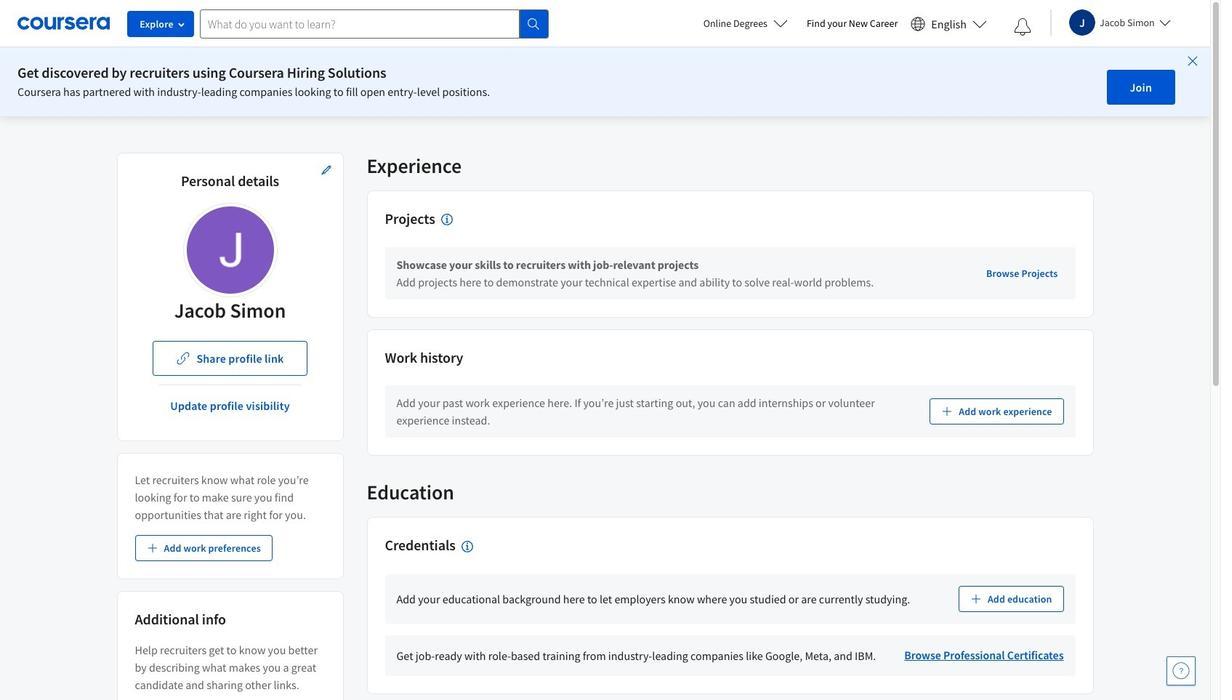 Task type: vqa. For each thing, say whether or not it's contained in the screenshot.
search field
yes



Task type: describe. For each thing, give the bounding box(es) containing it.
information about the projects section image
[[441, 214, 453, 226]]

edit personal details. image
[[320, 164, 332, 176]]

What do you want to learn? text field
[[200, 9, 520, 38]]

help center image
[[1173, 662, 1190, 680]]

coursera image
[[17, 12, 110, 35]]



Task type: locate. For each thing, give the bounding box(es) containing it.
None search field
[[200, 9, 549, 38]]

information about credentials section image
[[462, 541, 473, 552]]

profile photo image
[[186, 206, 274, 294]]



